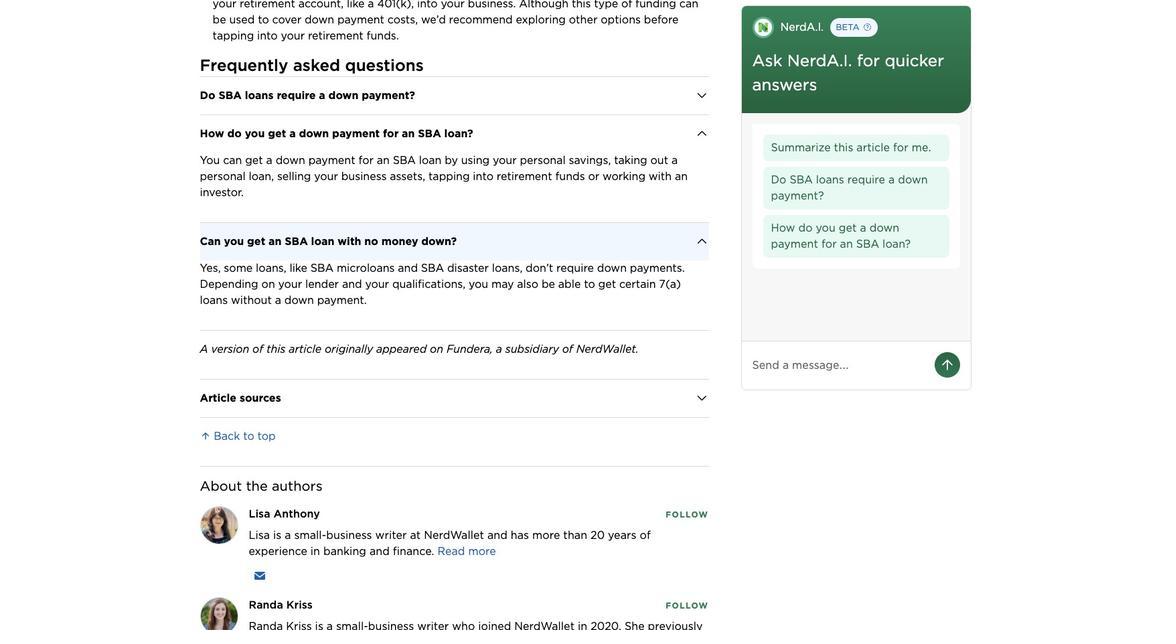 Task type: describe. For each thing, give the bounding box(es) containing it.
like
[[290, 261, 307, 274]]

lisa is a small-business writer at nerdwallet and has more than 20 years of experience in banking and finance.
[[249, 529, 651, 557]]

down?
[[421, 235, 457, 247]]

get inside you can get a down payment for an sba loan by using your personal savings, taking out a personal loan, selling your business assets, tapping into retirement funds or working with an investor.
[[245, 154, 263, 166]]

payments.
[[630, 261, 685, 274]]

require inside do sba loans require a down payment? button
[[847, 173, 885, 186]]

0 vertical spatial personal
[[520, 154, 566, 166]]

ask
[[752, 51, 782, 70]]

article sources button
[[200, 379, 709, 417]]

down inside do sba loans require a down payment?
[[898, 173, 928, 186]]

payment inside button
[[771, 238, 818, 250]]

do sba loans require a down payment? button
[[200, 77, 709, 114]]

summarize
[[771, 141, 831, 154]]

lisa anthony
[[249, 507, 320, 520]]

back
[[214, 430, 240, 442]]

selling
[[277, 170, 311, 182]]

savings,
[[569, 154, 611, 166]]

disaster
[[447, 261, 489, 274]]

follow button for lisa anthony
[[666, 508, 709, 520]]

a right fundera,
[[496, 343, 502, 355]]

sba up lender
[[311, 261, 334, 274]]

get inside dropdown button
[[247, 235, 265, 247]]

a version of this article originally appeared on fundera, a subsidiary of nerdwallet.
[[200, 343, 639, 355]]

sba down frequently
[[219, 89, 242, 101]]

back to top
[[211, 430, 276, 442]]

business inside the lisa is a small-business writer at nerdwallet and has more than 20 years of experience in banking and finance.
[[326, 529, 372, 541]]

fundera,
[[447, 343, 493, 355]]

0 horizontal spatial article
[[289, 343, 321, 355]]

anthony
[[274, 507, 320, 520]]

and up qualifications,
[[398, 261, 418, 274]]

originally
[[325, 343, 373, 355]]

sba inside you can get a down payment for an sba loan by using your personal savings, taking out a personal loan, selling your business assets, tapping into retirement funds or working with an investor.
[[393, 154, 416, 166]]

questions
[[345, 55, 424, 75]]

be
[[542, 278, 555, 290]]

business inside you can get a down payment for an sba loan by using your personal savings, taking out a personal loan, selling your business assets, tapping into retirement funds or working with an investor.
[[341, 170, 387, 182]]

or
[[588, 170, 599, 182]]

assets,
[[390, 170, 425, 182]]

and left has
[[487, 529, 508, 541]]

read more link
[[438, 545, 496, 557]]

an inside dropdown button
[[402, 127, 415, 140]]

may
[[491, 278, 514, 290]]

20
[[591, 529, 605, 541]]

without
[[231, 294, 272, 306]]

loan,
[[249, 170, 274, 182]]

by
[[445, 154, 458, 166]]

lisa anthony link
[[249, 507, 320, 520]]

working
[[603, 170, 645, 182]]

in
[[311, 545, 320, 557]]

small-
[[294, 529, 326, 541]]

on inside yes, some loans, like sba microloans and sba disaster loans, don't require down payments. depending on your lender and your qualifications, you may also be able to get certain 7(a) loans without a down payment.
[[261, 278, 275, 290]]

do inside dropdown button
[[227, 127, 242, 140]]

loans inside dropdown button
[[245, 89, 274, 101]]

frequently
[[200, 55, 288, 75]]

a inside do sba loans require a down payment?
[[889, 173, 895, 186]]

me.
[[912, 141, 931, 154]]

you inside dropdown button
[[224, 235, 244, 247]]

a inside how do you get a down payment for an sba loan? dropdown button
[[289, 127, 296, 140]]

do inside dropdown button
[[200, 89, 215, 101]]

retirement
[[497, 170, 552, 182]]

randa kriss image
[[201, 598, 237, 630]]

for inside the how do you get a down payment for an sba loan?
[[822, 238, 837, 250]]

quicker
[[885, 51, 944, 70]]

kriss
[[286, 598, 313, 611]]

you inside yes, some loans, like sba microloans and sba disaster loans, don't require down payments. depending on your lender and your qualifications, you may also be able to get certain 7(a) loans without a down payment.
[[469, 278, 488, 290]]

investor.
[[200, 186, 244, 199]]

using
[[461, 154, 490, 166]]

certain
[[619, 278, 656, 290]]

follow for kriss
[[666, 600, 709, 610]]

more inside the lisa is a small-business writer at nerdwallet and has more than 20 years of experience in banking and finance.
[[532, 529, 560, 541]]

funds
[[555, 170, 585, 182]]

can you get an sba loan with no money down?
[[200, 235, 457, 247]]

lisa for lisa anthony
[[249, 507, 270, 520]]

article sources
[[200, 391, 281, 404]]

top
[[257, 430, 276, 442]]

don't
[[526, 261, 553, 274]]

how do you get a down payment for an sba loan? button
[[763, 215, 949, 258]]

article
[[200, 391, 236, 404]]

some
[[224, 261, 253, 274]]

version
[[211, 343, 249, 355]]

for inside you can get a down payment for an sba loan by using your personal savings, taking out a personal loan, selling your business assets, tapping into retirement funds or working with an investor.
[[359, 154, 374, 166]]

follow for anthony
[[666, 509, 709, 519]]

back to top button
[[200, 429, 276, 443]]

your right selling
[[314, 170, 338, 182]]

yes, some loans, like sba microloans and sba disaster loans, don't require down payments. depending on your lender and your qualifications, you may also be able to get certain 7(a) loans without a down payment.
[[200, 261, 688, 306]]

depending
[[200, 278, 258, 290]]

your up retirement
[[493, 154, 517, 166]]

a
[[200, 343, 208, 355]]

no
[[364, 235, 378, 247]]

taking
[[614, 154, 647, 166]]

nerda.i. inside the ask nerda.i. for quicker answers
[[787, 51, 852, 70]]

can you get an sba loan with no money down? button
[[200, 223, 709, 260]]

at
[[410, 529, 421, 541]]

sba inside do sba loans require a down payment?
[[790, 173, 813, 186]]

2 loans, from the left
[[492, 261, 522, 274]]

loan inside can you get an sba loan with no money down? dropdown button
[[311, 235, 334, 247]]

an inside the how do you get a down payment for an sba loan?
[[840, 238, 853, 250]]

down inside the how do you get a down payment for an sba loan?
[[870, 222, 899, 234]]

the
[[246, 478, 268, 494]]

how do you get a down payment for an sba loan? button
[[200, 115, 709, 152]]

appeared
[[376, 343, 427, 355]]

is
[[273, 529, 281, 541]]

article inside button
[[857, 141, 890, 154]]

payment? inside button
[[771, 189, 824, 202]]

has
[[511, 529, 529, 541]]

require inside do sba loans require a down payment? dropdown button
[[277, 89, 316, 101]]

sba inside the how do you get a down payment for an sba loan?
[[856, 238, 879, 250]]

a right out
[[672, 154, 678, 166]]

also
[[517, 278, 538, 290]]

summarize this article for me.
[[771, 141, 931, 154]]

able
[[558, 278, 581, 290]]

sba down do sba loans require a down payment? dropdown button
[[418, 127, 441, 140]]

sources
[[240, 391, 281, 404]]

into
[[473, 170, 493, 182]]

randa kriss
[[249, 598, 313, 611]]

do sba loans require a down payment? inside dropdown button
[[200, 89, 415, 101]]

and down writer
[[370, 545, 390, 557]]

0 horizontal spatial personal
[[200, 170, 246, 182]]

7(a)
[[659, 278, 681, 290]]

1 loans, from the left
[[256, 261, 286, 274]]

1 vertical spatial this
[[266, 343, 285, 355]]

0 vertical spatial nerda.i.
[[780, 21, 824, 33]]



Task type: vqa. For each thing, say whether or not it's contained in the screenshot.
"MyAutoloan"
no



Task type: locate. For each thing, give the bounding box(es) containing it.
frequently asked questions
[[200, 55, 424, 75]]

0 horizontal spatial how
[[200, 127, 224, 140]]

2 follow button from the top
[[666, 599, 709, 611]]

to inside 'button'
[[243, 430, 254, 442]]

1 vertical spatial payment
[[308, 154, 355, 166]]

get inside dropdown button
[[268, 127, 286, 140]]

do
[[200, 89, 215, 101], [771, 173, 786, 186]]

1 vertical spatial loans
[[816, 173, 844, 186]]

0 vertical spatial follow
[[666, 509, 709, 519]]

sba down summarize
[[790, 173, 813, 186]]

loan?
[[444, 127, 473, 140], [883, 238, 911, 250]]

0 horizontal spatial of
[[252, 343, 263, 355]]

nerda.i.
[[780, 21, 824, 33], [787, 51, 852, 70]]

you
[[200, 154, 220, 166]]

1 vertical spatial require
[[847, 173, 885, 186]]

how inside dropdown button
[[200, 127, 224, 140]]

payment inside you can get a down payment for an sba loan by using your personal savings, taking out a personal loan, selling your business assets, tapping into retirement funds or working with an investor.
[[308, 154, 355, 166]]

beta
[[836, 22, 860, 32]]

0 vertical spatial how
[[200, 127, 224, 140]]

1 follow from the top
[[666, 509, 709, 519]]

ask nerda.i. for quicker answers
[[752, 51, 944, 94]]

0 vertical spatial business
[[341, 170, 387, 182]]

1 vertical spatial nerda.i.
[[787, 51, 852, 70]]

1 horizontal spatial this
[[834, 141, 853, 154]]

follow button
[[666, 508, 709, 520], [666, 599, 709, 611]]

do sba loans require a down payment? down the summarize this article for me.
[[771, 173, 928, 202]]

nerdwallet
[[424, 529, 484, 541]]

0 vertical spatial on
[[261, 278, 275, 290]]

0 vertical spatial to
[[584, 278, 595, 290]]

0 horizontal spatial loans
[[200, 294, 228, 306]]

0 horizontal spatial how do you get a down payment for an sba loan?
[[200, 127, 473, 140]]

you inside dropdown button
[[245, 127, 265, 140]]

of inside the lisa is a small-business writer at nerdwallet and has more than 20 years of experience in banking and finance.
[[640, 529, 651, 541]]

qualifications,
[[392, 278, 466, 290]]

1 horizontal spatial on
[[430, 343, 443, 355]]

1 horizontal spatial do
[[798, 222, 813, 234]]

Message Entry text field
[[752, 358, 924, 374]]

0 horizontal spatial do
[[227, 127, 242, 140]]

on up without
[[261, 278, 275, 290]]

2 vertical spatial require
[[556, 261, 594, 274]]

business up banking
[[326, 529, 372, 541]]

loan? inside how do you get a down payment for an sba loan? button
[[883, 238, 911, 250]]

an
[[402, 127, 415, 140], [377, 154, 390, 166], [675, 170, 688, 182], [269, 235, 282, 247], [840, 238, 853, 250]]

0 horizontal spatial loan
[[311, 235, 334, 247]]

loans, left like
[[256, 261, 286, 274]]

of right version
[[252, 343, 263, 355]]

0 horizontal spatial payment?
[[362, 89, 415, 101]]

a down asked
[[319, 89, 325, 101]]

you can get a down payment for an sba loan by using your personal savings, taking out a personal loan, selling your business assets, tapping into retirement funds or working with an investor.
[[200, 154, 691, 199]]

0 vertical spatial do
[[200, 89, 215, 101]]

require inside yes, some loans, like sba microloans and sba disaster loans, don't require down payments. depending on your lender and your qualifications, you may also be able to get certain 7(a) loans without a down payment.
[[556, 261, 594, 274]]

lender
[[305, 278, 339, 290]]

a
[[319, 89, 325, 101], [289, 127, 296, 140], [266, 154, 272, 166], [672, 154, 678, 166], [889, 173, 895, 186], [860, 222, 866, 234], [275, 294, 281, 306], [496, 343, 502, 355], [285, 529, 291, 541]]

payment inside dropdown button
[[332, 127, 380, 140]]

1 vertical spatial business
[[326, 529, 372, 541]]

how do you get a down payment for an sba loan? inside how do you get a down payment for an sba loan? dropdown button
[[200, 127, 473, 140]]

how
[[200, 127, 224, 140], [771, 222, 795, 234]]

business
[[341, 170, 387, 182], [326, 529, 372, 541]]

0 horizontal spatial require
[[277, 89, 316, 101]]

0 vertical spatial how do you get a down payment for an sba loan?
[[200, 127, 473, 140]]

0 vertical spatial loan
[[419, 154, 442, 166]]

you down do sba loans require a down payment? button
[[816, 222, 836, 234]]

1 lisa from the top
[[249, 507, 270, 520]]

0 horizontal spatial do sba loans require a down payment?
[[200, 89, 415, 101]]

require up able
[[556, 261, 594, 274]]

can
[[223, 154, 242, 166]]

1 vertical spatial article
[[289, 343, 321, 355]]

answers
[[752, 75, 817, 94]]

sba up the assets,
[[393, 154, 416, 166]]

sba down do sba loans require a down payment? button
[[856, 238, 879, 250]]

loans inside yes, some loans, like sba microloans and sba disaster loans, don't require down payments. depending on your lender and your qualifications, you may also be able to get certain 7(a) loans without a down payment.
[[200, 294, 228, 306]]

2 horizontal spatial of
[[640, 529, 651, 541]]

payment?
[[362, 89, 415, 101], [771, 189, 824, 202]]

1 vertical spatial follow
[[666, 600, 709, 610]]

0 vertical spatial article
[[857, 141, 890, 154]]

1 horizontal spatial more
[[532, 529, 560, 541]]

a inside how do you get a down payment for an sba loan? button
[[860, 222, 866, 234]]

0 horizontal spatial do
[[200, 89, 215, 101]]

0 vertical spatial this
[[834, 141, 853, 154]]

authors
[[272, 478, 323, 494]]

payment? down summarize
[[771, 189, 824, 202]]

personal up investor.
[[200, 170, 246, 182]]

sba up like
[[285, 235, 308, 247]]

0 vertical spatial payment
[[332, 127, 380, 140]]

a right is
[[285, 529, 291, 541]]

1 vertical spatial how
[[771, 222, 795, 234]]

asked
[[293, 55, 340, 75]]

payment.
[[317, 294, 367, 306]]

loan up lender
[[311, 235, 334, 247]]

you up loan,
[[245, 127, 265, 140]]

get inside button
[[839, 222, 857, 234]]

yes,
[[200, 261, 221, 274]]

1 vertical spatial on
[[430, 343, 443, 355]]

0 vertical spatial payment?
[[362, 89, 415, 101]]

0 vertical spatial with
[[649, 170, 672, 182]]

years
[[608, 529, 637, 541]]

a up selling
[[289, 127, 296, 140]]

1 horizontal spatial how
[[771, 222, 795, 234]]

2 lisa from the top
[[249, 529, 270, 541]]

of
[[252, 343, 263, 355], [562, 343, 573, 355], [640, 529, 651, 541]]

your down like
[[278, 278, 302, 290]]

lisa anthony image
[[201, 507, 237, 543]]

this right version
[[266, 343, 285, 355]]

loans down frequently
[[245, 89, 274, 101]]

lisa inside the lisa is a small-business writer at nerdwallet and has more than 20 years of experience in banking and finance.
[[249, 529, 270, 541]]

how do you get a down payment for an sba loan? inside how do you get a down payment for an sba loan? button
[[771, 222, 911, 250]]

2 vertical spatial payment
[[771, 238, 818, 250]]

your down microloans
[[365, 278, 389, 290]]

microloans
[[337, 261, 395, 274]]

1 horizontal spatial to
[[584, 278, 595, 290]]

nerda.i. up answers
[[787, 51, 852, 70]]

follow
[[666, 509, 709, 519], [666, 600, 709, 610]]

out
[[650, 154, 668, 166]]

randa
[[249, 598, 283, 611]]

and up payment.
[[342, 278, 362, 290]]

of right years
[[640, 529, 651, 541]]

1 horizontal spatial do sba loans require a down payment?
[[771, 173, 928, 202]]

than
[[563, 529, 587, 541]]

down inside you can get a down payment for an sba loan by using your personal savings, taking out a personal loan, selling your business assets, tapping into retirement funds or working with an investor.
[[276, 154, 305, 166]]

0 horizontal spatial loans,
[[256, 261, 286, 274]]

lisa left is
[[249, 529, 270, 541]]

1 vertical spatial more
[[468, 545, 496, 557]]

how inside the how do you get a down payment for an sba loan?
[[771, 222, 795, 234]]

get
[[268, 127, 286, 140], [245, 154, 263, 166], [839, 222, 857, 234], [247, 235, 265, 247], [598, 278, 616, 290]]

get inside yes, some loans, like sba microloans and sba disaster loans, don't require down payments. depending on your lender and your qualifications, you may also be able to get certain 7(a) loans without a down payment.
[[598, 278, 616, 290]]

a inside yes, some loans, like sba microloans and sba disaster loans, don't require down payments. depending on your lender and your qualifications, you may also be able to get certain 7(a) loans without a down payment.
[[275, 294, 281, 306]]

can
[[200, 235, 221, 247]]

0 vertical spatial follow button
[[666, 508, 709, 520]]

an inside dropdown button
[[269, 235, 282, 247]]

banking
[[323, 545, 366, 557]]

1 horizontal spatial with
[[649, 170, 672, 182]]

how do you get a down payment for an sba loan? up selling
[[200, 127, 473, 140]]

loans down depending
[[200, 294, 228, 306]]

0 vertical spatial lisa
[[249, 507, 270, 520]]

you
[[245, 127, 265, 140], [816, 222, 836, 234], [224, 235, 244, 247], [469, 278, 488, 290]]

loan inside you can get a down payment for an sba loan by using your personal savings, taking out a personal loan, selling your business assets, tapping into retirement funds or working with an investor.
[[419, 154, 442, 166]]

lisa down about the authors
[[249, 507, 270, 520]]

1 follow button from the top
[[666, 508, 709, 520]]

require down summarize this article for me. button at the top of page
[[847, 173, 885, 186]]

1 horizontal spatial article
[[857, 141, 890, 154]]

1 horizontal spatial loan
[[419, 154, 442, 166]]

loans,
[[256, 261, 286, 274], [492, 261, 522, 274]]

do sba loans require a down payment? button
[[763, 167, 949, 210]]

to left top
[[243, 430, 254, 442]]

do sba loans require a down payment? down frequently asked questions at the top of page
[[200, 89, 415, 101]]

1 vertical spatial follow button
[[666, 599, 709, 611]]

loan? inside how do you get a down payment for an sba loan? dropdown button
[[444, 127, 473, 140]]

follow button for randa kriss
[[666, 599, 709, 611]]

nerdwallet.
[[576, 343, 639, 355]]

to right able
[[584, 278, 595, 290]]

1 horizontal spatial loan?
[[883, 238, 911, 250]]

sba up qualifications,
[[421, 261, 444, 274]]

on left fundera,
[[430, 343, 443, 355]]

do sba loans require a down payment? inside button
[[771, 173, 928, 202]]

payment? down questions
[[362, 89, 415, 101]]

1 vertical spatial loan?
[[883, 238, 911, 250]]

more right read at the bottom left of page
[[468, 545, 496, 557]]

read
[[438, 545, 465, 557]]

you right can
[[224, 235, 244, 247]]

article left originally
[[289, 343, 321, 355]]

summarize this article for me. button
[[763, 135, 949, 161]]

this up do sba loans require a down payment? button
[[834, 141, 853, 154]]

1 vertical spatial loan
[[311, 235, 334, 247]]

do down do sba loans require a down payment? button
[[798, 222, 813, 234]]

1 vertical spatial personal
[[200, 170, 246, 182]]

about the authors element
[[200, 466, 709, 630]]

article up do sba loans require a down payment? button
[[857, 141, 890, 154]]

about the authors
[[200, 478, 323, 494]]

loans down the summarize this article for me.
[[816, 173, 844, 186]]

of right subsidiary
[[562, 343, 573, 355]]

0 vertical spatial require
[[277, 89, 316, 101]]

and
[[398, 261, 418, 274], [342, 278, 362, 290], [487, 529, 508, 541], [370, 545, 390, 557]]

money
[[381, 235, 418, 247]]

with inside you can get a down payment for an sba loan by using your personal savings, taking out a personal loan, selling your business assets, tapping into retirement funds or working with an investor.
[[649, 170, 672, 182]]

1 vertical spatial do
[[771, 173, 786, 186]]

how do you get a down payment for an sba loan? down do sba loans require a down payment? button
[[771, 222, 911, 250]]

do down summarize
[[771, 173, 786, 186]]

1 vertical spatial do
[[798, 222, 813, 234]]

2 horizontal spatial loans
[[816, 173, 844, 186]]

0 vertical spatial more
[[532, 529, 560, 541]]

0 vertical spatial do sba loans require a down payment?
[[200, 89, 415, 101]]

0 vertical spatial do
[[227, 127, 242, 140]]

you down disaster
[[469, 278, 488, 290]]

require down frequently asked questions at the top of page
[[277, 89, 316, 101]]

0 horizontal spatial to
[[243, 430, 254, 442]]

1 horizontal spatial loans
[[245, 89, 274, 101]]

a inside do sba loans require a down payment? dropdown button
[[319, 89, 325, 101]]

with left no
[[338, 235, 361, 247]]

loan left by
[[419, 154, 442, 166]]

payment? inside dropdown button
[[362, 89, 415, 101]]

more information about beta image
[[831, 16, 879, 37]]

do up can in the left top of the page
[[227, 127, 242, 140]]

do down frequently
[[200, 89, 215, 101]]

more
[[532, 529, 560, 541], [468, 545, 496, 557]]

this inside button
[[834, 141, 853, 154]]

1 horizontal spatial how do you get a down payment for an sba loan?
[[771, 222, 911, 250]]

1 horizontal spatial payment?
[[771, 189, 824, 202]]

1 horizontal spatial personal
[[520, 154, 566, 166]]

a down do sba loans require a down payment? button
[[860, 222, 866, 234]]

subsidiary
[[505, 343, 559, 355]]

to inside yes, some loans, like sba microloans and sba disaster loans, don't require down payments. depending on your lender and your qualifications, you may also be able to get certain 7(a) loans without a down payment.
[[584, 278, 595, 290]]

a inside the lisa is a small-business writer at nerdwallet and has more than 20 years of experience in banking and finance.
[[285, 529, 291, 541]]

do inside button
[[798, 222, 813, 234]]

sba inside dropdown button
[[285, 235, 308, 247]]

experience
[[249, 545, 307, 557]]

loans, up may
[[492, 261, 522, 274]]

business left the assets,
[[341, 170, 387, 182]]

nerda.i. left beta
[[780, 21, 824, 33]]

more right has
[[532, 529, 560, 541]]

lisa for lisa is a small-business writer at nerdwallet and has more than 20 years of experience in banking and finance.
[[249, 529, 270, 541]]

2 horizontal spatial require
[[847, 173, 885, 186]]

loans inside do sba loans require a down payment?
[[816, 173, 844, 186]]

you inside button
[[816, 222, 836, 234]]

a up loan,
[[266, 154, 272, 166]]

1 vertical spatial do sba loans require a down payment?
[[771, 173, 928, 202]]

lisa
[[249, 507, 270, 520], [249, 529, 270, 541]]

0 horizontal spatial loan?
[[444, 127, 473, 140]]

1 vertical spatial to
[[243, 430, 254, 442]]

1 horizontal spatial of
[[562, 343, 573, 355]]

for inside the ask nerda.i. for quicker answers
[[857, 51, 880, 70]]

for inside dropdown button
[[383, 127, 399, 140]]

how do you get a down payment for an sba loan?
[[200, 127, 473, 140], [771, 222, 911, 250]]

2 vertical spatial loans
[[200, 294, 228, 306]]

loan
[[419, 154, 442, 166], [311, 235, 334, 247]]

to
[[584, 278, 595, 290], [243, 430, 254, 442]]

1 vertical spatial payment?
[[771, 189, 824, 202]]

do sba loans require a down payment?
[[200, 89, 415, 101], [771, 173, 928, 202]]

personal up retirement
[[520, 154, 566, 166]]

1 horizontal spatial require
[[556, 261, 594, 274]]

a right without
[[275, 294, 281, 306]]

on
[[261, 278, 275, 290], [430, 343, 443, 355]]

0 horizontal spatial on
[[261, 278, 275, 290]]

2 follow from the top
[[666, 600, 709, 610]]

0 horizontal spatial with
[[338, 235, 361, 247]]

for
[[857, 51, 880, 70], [383, 127, 399, 140], [893, 141, 908, 154], [359, 154, 374, 166], [822, 238, 837, 250]]

loans
[[245, 89, 274, 101], [816, 173, 844, 186], [200, 294, 228, 306]]

a down summarize this article for me. button at the top of page
[[889, 173, 895, 186]]

article
[[857, 141, 890, 154], [289, 343, 321, 355]]

read more
[[438, 545, 496, 557]]

tapping
[[428, 170, 470, 182]]

1 horizontal spatial do
[[771, 173, 786, 186]]

writer
[[375, 529, 407, 541]]

with inside dropdown button
[[338, 235, 361, 247]]

0 vertical spatial loan?
[[444, 127, 473, 140]]

randa kriss link
[[249, 598, 313, 611]]

1 vertical spatial how do you get a down payment for an sba loan?
[[771, 222, 911, 250]]

1 horizontal spatial loans,
[[492, 261, 522, 274]]

1 vertical spatial lisa
[[249, 529, 270, 541]]

with down out
[[649, 170, 672, 182]]

0 vertical spatial loans
[[245, 89, 274, 101]]

finance.
[[393, 545, 434, 557]]

1 vertical spatial with
[[338, 235, 361, 247]]

do inside do sba loans require a down payment?
[[771, 173, 786, 186]]

0 horizontal spatial more
[[468, 545, 496, 557]]

0 horizontal spatial this
[[266, 343, 285, 355]]



